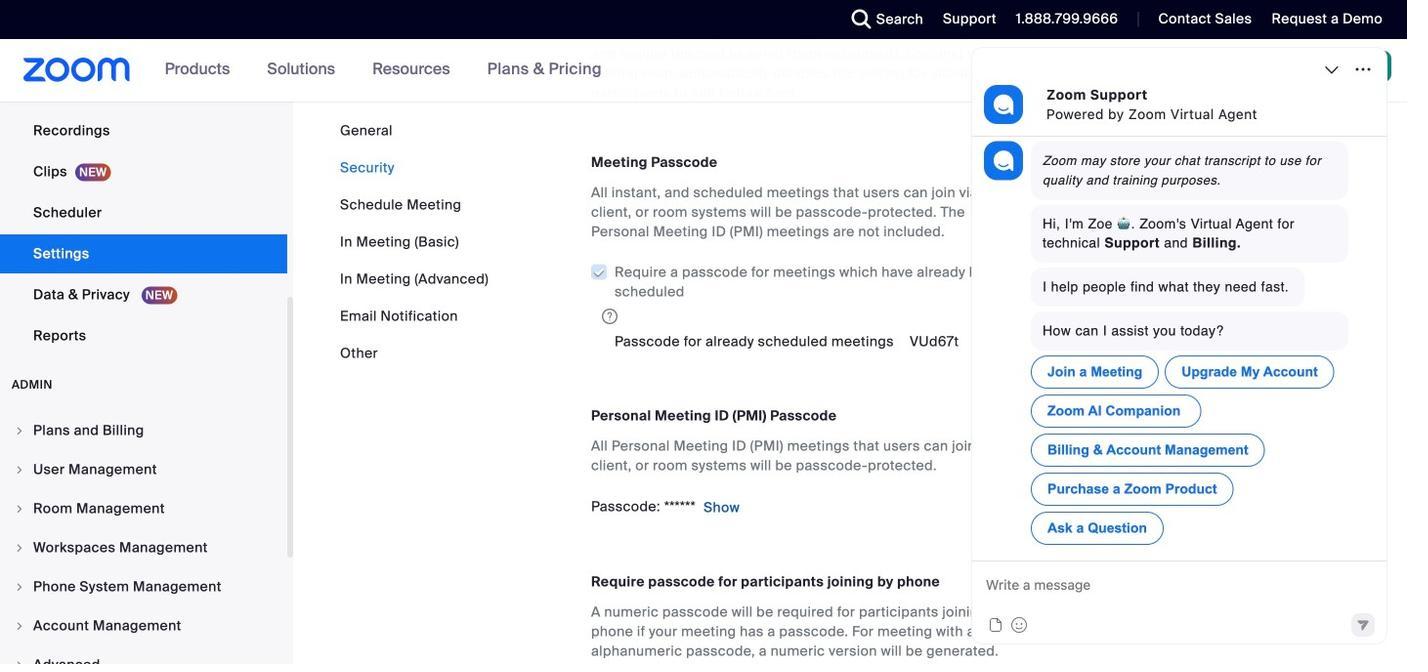 Task type: vqa. For each thing, say whether or not it's contained in the screenshot.
2nd heading
no



Task type: describe. For each thing, give the bounding box(es) containing it.
zoom logo image
[[23, 58, 131, 82]]

3 right image from the top
[[14, 503, 25, 515]]

6 menu item from the top
[[0, 608, 287, 645]]

3 menu item from the top
[[0, 491, 287, 528]]

3 right image from the top
[[14, 660, 25, 665]]

meetings navigation
[[999, 39, 1408, 103]]

edit password for meetings which have already been scheduled image
[[967, 333, 991, 353]]

7 menu item from the top
[[0, 647, 287, 665]]

learn more about require a passcode for meetings which have already been scheduled image
[[596, 308, 624, 325]]

1 right image from the top
[[14, 425, 25, 437]]



Task type: locate. For each thing, give the bounding box(es) containing it.
side navigation navigation
[[0, 0, 293, 665]]

2 vertical spatial right image
[[14, 660, 25, 665]]

admin menu menu
[[0, 413, 287, 665]]

1 vertical spatial right image
[[14, 621, 25, 632]]

2 menu item from the top
[[0, 452, 287, 489]]

5 menu item from the top
[[0, 569, 287, 606]]

right image
[[14, 425, 25, 437], [14, 464, 25, 476], [14, 503, 25, 515], [14, 543, 25, 554]]

4 menu item from the top
[[0, 530, 287, 567]]

1 menu item from the top
[[0, 413, 287, 450]]

product information navigation
[[150, 39, 617, 102]]

personal menu menu
[[0, 0, 287, 358]]

2 right image from the top
[[14, 464, 25, 476]]

menu item
[[0, 413, 287, 450], [0, 452, 287, 489], [0, 491, 287, 528], [0, 530, 287, 567], [0, 569, 287, 606], [0, 608, 287, 645], [0, 647, 287, 665]]

0 vertical spatial right image
[[14, 582, 25, 593]]

1 right image from the top
[[14, 582, 25, 593]]

menu bar
[[340, 121, 489, 364]]

banner
[[0, 39, 1408, 103]]

application
[[591, 257, 1031, 327]]

4 right image from the top
[[14, 543, 25, 554]]

2 right image from the top
[[14, 621, 25, 632]]

right image
[[14, 582, 25, 593], [14, 621, 25, 632], [14, 660, 25, 665]]



